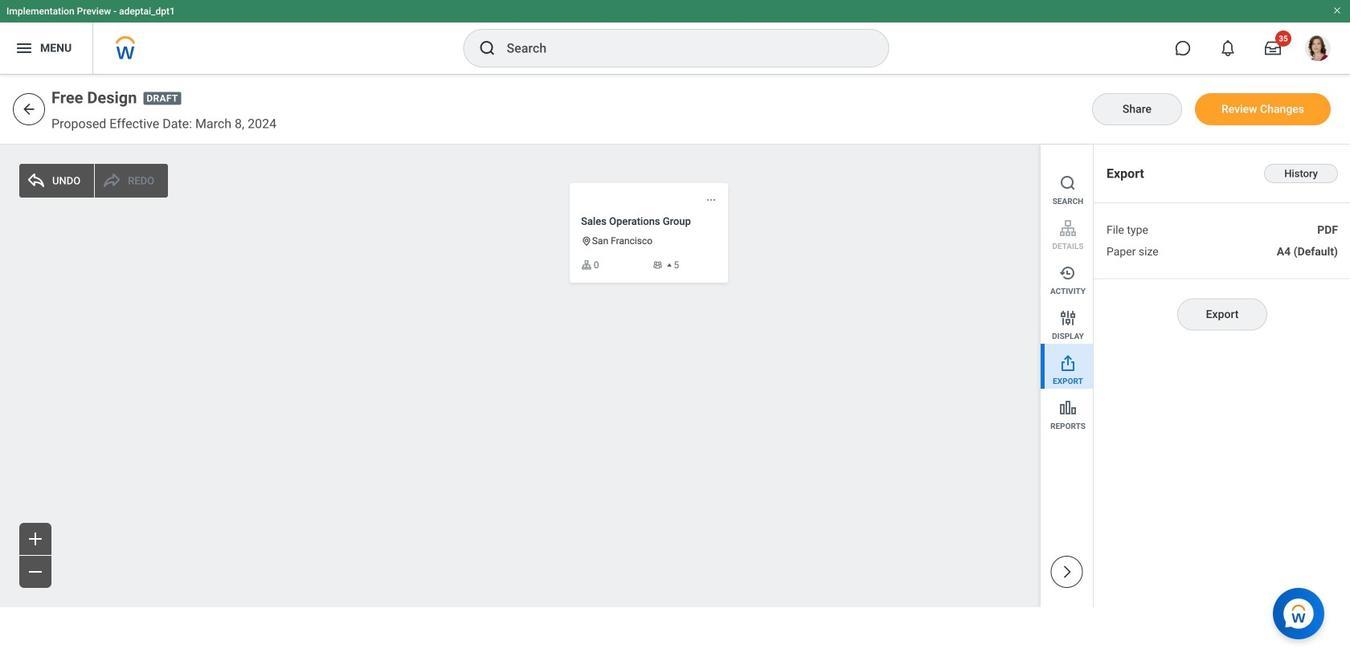 Task type: describe. For each thing, give the bounding box(es) containing it.
notifications large image
[[1220, 40, 1236, 56]]

related actions image
[[706, 195, 717, 206]]

org chart image
[[581, 260, 592, 271]]

location image
[[581, 236, 592, 247]]

Search Workday  search field
[[507, 31, 856, 66]]

arrow left image
[[21, 101, 37, 117]]



Task type: locate. For each thing, give the bounding box(es) containing it.
profile logan mcneil image
[[1305, 35, 1331, 64]]

inbox large image
[[1265, 40, 1281, 56]]

undo l image
[[27, 171, 46, 190]]

justify image
[[14, 39, 34, 58]]

contact card matrix manager image
[[652, 260, 663, 271]]

chevron right image
[[1059, 564, 1075, 580]]

plus image
[[26, 530, 45, 549]]

undo r image
[[102, 171, 122, 190]]

caret up image
[[665, 261, 674, 270]]

close environment banner image
[[1333, 6, 1342, 15]]

minus image
[[26, 563, 45, 582]]

search image
[[478, 39, 497, 58]]

banner
[[0, 0, 1350, 74]]

menu
[[1041, 145, 1093, 434]]



Task type: vqa. For each thing, say whether or not it's contained in the screenshot.
Caret Up image
yes



